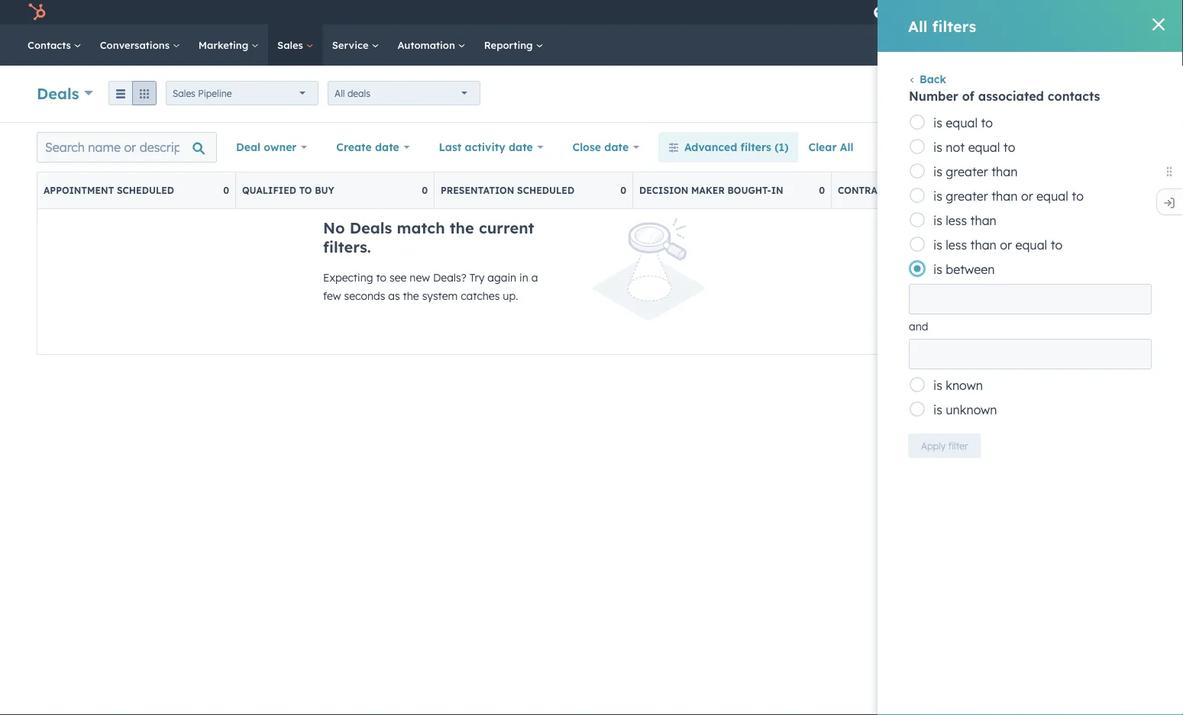 Task type: describe. For each thing, give the bounding box(es) containing it.
is known
[[933, 378, 983, 393]]

is for is between
[[933, 262, 942, 277]]

qualified to buy
[[242, 185, 334, 196]]

last activity date button
[[429, 132, 553, 163]]

actions button
[[929, 82, 996, 106]]

902
[[1123, 6, 1140, 18]]

as
[[388, 289, 400, 303]]

advanced
[[684, 141, 737, 154]]

deals inside no deals match the current filters.
[[350, 218, 392, 238]]

filters for all
[[932, 16, 976, 36]]

marketplaces image
[[943, 7, 957, 21]]

date for create date
[[375, 141, 399, 154]]

apply
[[921, 440, 946, 452]]

mateo roberts image
[[1059, 5, 1072, 19]]

upgrade
[[890, 7, 931, 19]]

the inside the expecting to see new deals? try again in a few seconds as the system catches up.
[[403, 289, 419, 303]]

0 for qualified to buy
[[422, 185, 428, 196]]

2 date from the left
[[509, 141, 533, 154]]

help image
[[975, 7, 989, 21]]

closed won
[[1036, 185, 1101, 196]]

all for all deals
[[335, 87, 345, 99]]

between
[[946, 262, 995, 277]]

contacts link
[[18, 24, 91, 66]]

is for is greater than
[[933, 164, 942, 179]]

last
[[439, 141, 462, 154]]

marketplaces button
[[934, 0, 966, 24]]

all for all filters
[[908, 16, 928, 36]]

import button
[[1005, 82, 1061, 106]]

create deal
[[1084, 88, 1133, 100]]

actions
[[963, 141, 1002, 154]]

is greater than
[[933, 164, 1018, 179]]

board actions
[[928, 141, 1002, 154]]

deals button
[[37, 82, 93, 104]]

marketing link
[[189, 24, 268, 66]]

deals inside popup button
[[37, 84, 79, 103]]

equal down is greater than or equal to at top right
[[1015, 238, 1047, 253]]

0 for contract sent
[[1017, 185, 1023, 196]]

less for is less than
[[946, 213, 967, 228]]

equal up board actions
[[946, 115, 978, 131]]

service
[[332, 39, 372, 51]]

is for is equal to
[[933, 115, 942, 131]]

deal
[[1115, 88, 1133, 100]]

is for is unknown
[[933, 403, 942, 418]]

clear
[[809, 141, 837, 154]]

Search name or description search field
[[37, 132, 217, 163]]

upgrade image
[[873, 6, 887, 20]]

no
[[323, 218, 345, 238]]

close date
[[573, 141, 629, 154]]

match
[[397, 218, 445, 238]]

not
[[946, 140, 965, 155]]

automation
[[397, 39, 458, 51]]

greater for is greater than or equal to
[[946, 189, 988, 204]]

is for is known
[[933, 378, 942, 393]]

try
[[469, 271, 485, 285]]

in
[[771, 185, 783, 196]]

presentation scheduled
[[441, 185, 574, 196]]

is not equal to
[[933, 140, 1015, 155]]

back button
[[908, 73, 946, 86]]

contacts
[[27, 39, 74, 51]]

back
[[920, 73, 946, 86]]

deal owner button
[[226, 132, 317, 163]]

presentation
[[441, 185, 514, 196]]

appointment scheduled
[[44, 185, 174, 196]]

no deals match the current filters.
[[323, 218, 534, 257]]

up.
[[503, 289, 518, 303]]

sales for sales
[[277, 39, 306, 51]]

deal
[[236, 141, 260, 154]]

closed
[[1036, 185, 1074, 196]]

unknown
[[946, 403, 997, 418]]

service link
[[323, 24, 388, 66]]

than for is greater than
[[992, 164, 1018, 179]]

create date button
[[326, 132, 420, 163]]

marketing
[[198, 39, 251, 51]]

of
[[962, 89, 975, 104]]

is less than
[[933, 213, 997, 228]]

apply filter
[[921, 440, 968, 452]]

0 for presentation scheduled
[[620, 185, 626, 196]]

0 for decision maker bought-in
[[819, 185, 825, 196]]

few
[[323, 289, 341, 303]]

Search HubSpot search field
[[968, 32, 1156, 58]]

qualified
[[242, 185, 296, 196]]

equal up 'is greater than'
[[968, 140, 1000, 155]]

less for is less than or equal to
[[946, 238, 967, 253]]

notifications image
[[1026, 7, 1040, 21]]

deals
[[347, 87, 370, 99]]

close image
[[1153, 18, 1165, 31]]

won
[[1077, 185, 1101, 196]]

deals banner
[[37, 77, 1146, 107]]

pipeline
[[198, 87, 232, 99]]

reporting
[[484, 39, 536, 51]]

actions
[[942, 88, 973, 100]]

menu containing company 902
[[871, 0, 1165, 24]]

scheduled for presentation scheduled
[[517, 185, 574, 196]]

equal left won
[[1037, 189, 1068, 204]]

is for is less than
[[933, 213, 942, 228]]

1 enter value text field from the top
[[909, 284, 1152, 315]]

conversations link
[[91, 24, 189, 66]]

company
[[1075, 6, 1121, 18]]

all deals
[[335, 87, 370, 99]]

greater for is greater than
[[946, 164, 988, 179]]

filter
[[948, 440, 968, 452]]

advanced filters (1) button
[[658, 132, 799, 163]]

and
[[909, 320, 928, 333]]

board actions button
[[909, 132, 1030, 163]]

scheduled for appointment scheduled
[[117, 185, 174, 196]]



Task type: locate. For each thing, give the bounding box(es) containing it.
5 is from the top
[[933, 213, 942, 228]]

the
[[450, 218, 474, 238], [403, 289, 419, 303]]

9 is from the top
[[933, 403, 942, 418]]

search button
[[1143, 32, 1169, 58]]

1 greater from the top
[[946, 164, 988, 179]]

decision maker bought-in
[[639, 185, 783, 196]]

buy
[[315, 185, 334, 196]]

sales for sales pipeline
[[173, 87, 195, 99]]

sales left service
[[277, 39, 306, 51]]

automation link
[[388, 24, 475, 66]]

is equal to
[[933, 115, 993, 131]]

the down the presentation
[[450, 218, 474, 238]]

1 less from the top
[[946, 213, 967, 228]]

group inside deals banner
[[109, 81, 157, 105]]

1 vertical spatial create
[[336, 141, 372, 154]]

0 horizontal spatial scheduled
[[117, 185, 174, 196]]

(1)
[[775, 141, 789, 154]]

than up the is less than or equal to at right top
[[970, 213, 997, 228]]

reporting link
[[475, 24, 553, 66]]

search image
[[1151, 40, 1162, 50]]

or for greater
[[1021, 189, 1033, 204]]

appointment
[[44, 185, 114, 196]]

hubspot image
[[27, 3, 46, 21]]

or for less
[[1000, 238, 1012, 253]]

2 horizontal spatial date
[[604, 141, 629, 154]]

3 is from the top
[[933, 164, 942, 179]]

0 horizontal spatial all
[[335, 87, 345, 99]]

0 left contract
[[819, 185, 825, 196]]

close
[[573, 141, 601, 154]]

associated
[[978, 89, 1044, 104]]

filters inside advanced filters (1) button
[[741, 141, 771, 154]]

deals down 'contacts' link
[[37, 84, 79, 103]]

expecting
[[323, 271, 373, 285]]

0 vertical spatial filters
[[932, 16, 976, 36]]

or
[[1021, 189, 1033, 204], [1000, 238, 1012, 253]]

is for is greater than or equal to
[[933, 189, 942, 204]]

1 horizontal spatial all
[[840, 141, 854, 154]]

bought-
[[727, 185, 771, 196]]

deals right no
[[350, 218, 392, 238]]

company 902 button
[[1049, 0, 1163, 24]]

scheduled up current
[[517, 185, 574, 196]]

greater down board actions popup button
[[946, 164, 988, 179]]

8 is from the top
[[933, 378, 942, 393]]

date down the all deals popup button
[[375, 141, 399, 154]]

0 horizontal spatial date
[[375, 141, 399, 154]]

0 vertical spatial or
[[1021, 189, 1033, 204]]

1 vertical spatial greater
[[946, 189, 988, 204]]

1 horizontal spatial filters
[[932, 16, 976, 36]]

or down is greater than or equal to at top right
[[1000, 238, 1012, 253]]

is for is not equal to
[[933, 140, 942, 155]]

6 is from the top
[[933, 238, 942, 253]]

create left deal
[[1084, 88, 1112, 100]]

0 vertical spatial greater
[[946, 164, 988, 179]]

2 vertical spatial all
[[840, 141, 854, 154]]

than up between at the top of page
[[970, 238, 997, 253]]

is for is less than or equal to
[[933, 238, 942, 253]]

new
[[410, 271, 430, 285]]

last activity date
[[439, 141, 533, 154]]

0 vertical spatial less
[[946, 213, 967, 228]]

menu item
[[997, 0, 1019, 24]]

0 horizontal spatial filters
[[741, 141, 771, 154]]

create inside popup button
[[336, 141, 372, 154]]

Enter value text field
[[909, 284, 1152, 315], [909, 339, 1152, 370]]

is greater than or equal to
[[933, 189, 1084, 204]]

create for create date
[[336, 141, 372, 154]]

create down all deals
[[336, 141, 372, 154]]

deal owner
[[236, 141, 297, 154]]

less
[[946, 213, 967, 228], [946, 238, 967, 253]]

greater up is less than
[[946, 189, 988, 204]]

a
[[531, 271, 538, 285]]

0 up match
[[422, 185, 428, 196]]

all inside popup button
[[335, 87, 345, 99]]

1 vertical spatial less
[[946, 238, 967, 253]]

2 is from the top
[[933, 140, 942, 155]]

5 0 from the left
[[1017, 185, 1023, 196]]

sales inside sales pipeline popup button
[[173, 87, 195, 99]]

is less than or equal to
[[933, 238, 1063, 253]]

0 vertical spatial all
[[908, 16, 928, 36]]

than up is greater than or equal to at top right
[[992, 164, 1018, 179]]

2 enter value text field from the top
[[909, 339, 1152, 370]]

0 vertical spatial deals
[[37, 84, 79, 103]]

all right clear
[[840, 141, 854, 154]]

filters
[[932, 16, 976, 36], [741, 141, 771, 154]]

date right close
[[604, 141, 629, 154]]

sales left pipeline
[[173, 87, 195, 99]]

again
[[488, 271, 516, 285]]

0 vertical spatial the
[[450, 218, 474, 238]]

2 less from the top
[[946, 238, 967, 253]]

create deal button
[[1071, 82, 1146, 106]]

decision
[[639, 185, 689, 196]]

help button
[[969, 0, 995, 24]]

1 vertical spatial or
[[1000, 238, 1012, 253]]

2 greater from the top
[[946, 189, 988, 204]]

1 vertical spatial filters
[[741, 141, 771, 154]]

1 horizontal spatial date
[[509, 141, 533, 154]]

1 horizontal spatial sales
[[277, 39, 306, 51]]

0 left decision
[[620, 185, 626, 196]]

sales inside sales link
[[277, 39, 306, 51]]

1 is from the top
[[933, 115, 942, 131]]

0 vertical spatial create
[[1084, 88, 1112, 100]]

than for is greater than or equal to
[[992, 189, 1018, 204]]

1 horizontal spatial create
[[1084, 88, 1112, 100]]

current
[[479, 218, 534, 238]]

1 vertical spatial the
[[403, 289, 419, 303]]

1 vertical spatial deals
[[350, 218, 392, 238]]

all left marketplaces image on the right top
[[908, 16, 928, 36]]

3 0 from the left
[[620, 185, 626, 196]]

board
[[928, 141, 960, 154]]

create inside button
[[1084, 88, 1112, 100]]

date right activity
[[509, 141, 533, 154]]

0 for appointment scheduled
[[223, 185, 229, 196]]

than for is less than or equal to
[[970, 238, 997, 253]]

in
[[519, 271, 528, 285]]

create date
[[336, 141, 399, 154]]

3 date from the left
[[604, 141, 629, 154]]

scheduled down search name or description search box
[[117, 185, 174, 196]]

sales pipeline button
[[166, 81, 319, 105]]

the right as
[[403, 289, 419, 303]]

maker
[[691, 185, 725, 196]]

0 horizontal spatial or
[[1000, 238, 1012, 253]]

less up the is less than or equal to at right top
[[946, 213, 967, 228]]

0
[[223, 185, 229, 196], [422, 185, 428, 196], [620, 185, 626, 196], [819, 185, 825, 196], [1017, 185, 1023, 196]]

is between
[[933, 262, 995, 277]]

1 horizontal spatial or
[[1021, 189, 1033, 204]]

contract
[[838, 185, 889, 196]]

owner
[[264, 141, 297, 154]]

group
[[109, 81, 157, 105]]

sales pipeline
[[173, 87, 232, 99]]

2 0 from the left
[[422, 185, 428, 196]]

less up is between
[[946, 238, 967, 253]]

1 date from the left
[[375, 141, 399, 154]]

all left the deals
[[335, 87, 345, 99]]

0 vertical spatial sales
[[277, 39, 306, 51]]

2 horizontal spatial all
[[908, 16, 928, 36]]

1 0 from the left
[[223, 185, 229, 196]]

0 horizontal spatial the
[[403, 289, 419, 303]]

enter value text field down the is less than or equal to at right top
[[909, 284, 1152, 315]]

menu
[[871, 0, 1165, 24]]

than
[[992, 164, 1018, 179], [992, 189, 1018, 204], [970, 213, 997, 228], [970, 238, 997, 253]]

create for create deal
[[1084, 88, 1112, 100]]

scheduled
[[117, 185, 174, 196], [517, 185, 574, 196]]

1 horizontal spatial the
[[450, 218, 474, 238]]

known
[[946, 378, 983, 393]]

4 0 from the left
[[819, 185, 825, 196]]

activity
[[465, 141, 505, 154]]

all inside button
[[840, 141, 854, 154]]

1 vertical spatial sales
[[173, 87, 195, 99]]

enter value text field up known
[[909, 339, 1152, 370]]

sent
[[892, 185, 917, 196]]

than for is less than
[[970, 213, 997, 228]]

contract sent
[[838, 185, 917, 196]]

company 902
[[1075, 6, 1140, 18]]

1 vertical spatial enter value text field
[[909, 339, 1152, 370]]

conversations
[[100, 39, 172, 51]]

0 vertical spatial enter value text field
[[909, 284, 1152, 315]]

the inside no deals match the current filters.
[[450, 218, 474, 238]]

1 horizontal spatial deals
[[350, 218, 392, 238]]

number
[[909, 89, 958, 104]]

1 horizontal spatial scheduled
[[517, 185, 574, 196]]

create
[[1084, 88, 1112, 100], [336, 141, 372, 154]]

or left closed
[[1021, 189, 1033, 204]]

all deals button
[[328, 81, 480, 105]]

4 is from the top
[[933, 189, 942, 204]]

0 horizontal spatial sales
[[173, 87, 195, 99]]

date
[[375, 141, 399, 154], [509, 141, 533, 154], [604, 141, 629, 154]]

1 vertical spatial all
[[335, 87, 345, 99]]

than down 'is greater than'
[[992, 189, 1018, 204]]

number of associated contacts
[[909, 89, 1100, 104]]

is
[[933, 115, 942, 131], [933, 140, 942, 155], [933, 164, 942, 179], [933, 189, 942, 204], [933, 213, 942, 228], [933, 238, 942, 253], [933, 262, 942, 277], [933, 378, 942, 393], [933, 403, 942, 418]]

0 left closed
[[1017, 185, 1023, 196]]

system
[[422, 289, 458, 303]]

filters.
[[323, 238, 371, 257]]

hubspot link
[[18, 3, 57, 21]]

1 scheduled from the left
[[117, 185, 174, 196]]

apply filter button
[[908, 434, 981, 458]]

2 scheduled from the left
[[517, 185, 574, 196]]

date for close date
[[604, 141, 629, 154]]

0 left qualified
[[223, 185, 229, 196]]

deals
[[37, 84, 79, 103], [350, 218, 392, 238]]

7 is from the top
[[933, 262, 942, 277]]

0 horizontal spatial create
[[336, 141, 372, 154]]

0 horizontal spatial deals
[[37, 84, 79, 103]]

sales link
[[268, 24, 323, 66]]

all
[[908, 16, 928, 36], [335, 87, 345, 99], [840, 141, 854, 154]]

filters for advanced
[[741, 141, 771, 154]]

to inside the expecting to see new deals? try again in a few seconds as the system catches up.
[[376, 271, 387, 285]]

advanced filters (1)
[[684, 141, 789, 154]]

catches
[[461, 289, 500, 303]]

is unknown
[[933, 403, 997, 418]]



Task type: vqa. For each thing, say whether or not it's contained in the screenshot.
4th Press to sort. element from right
no



